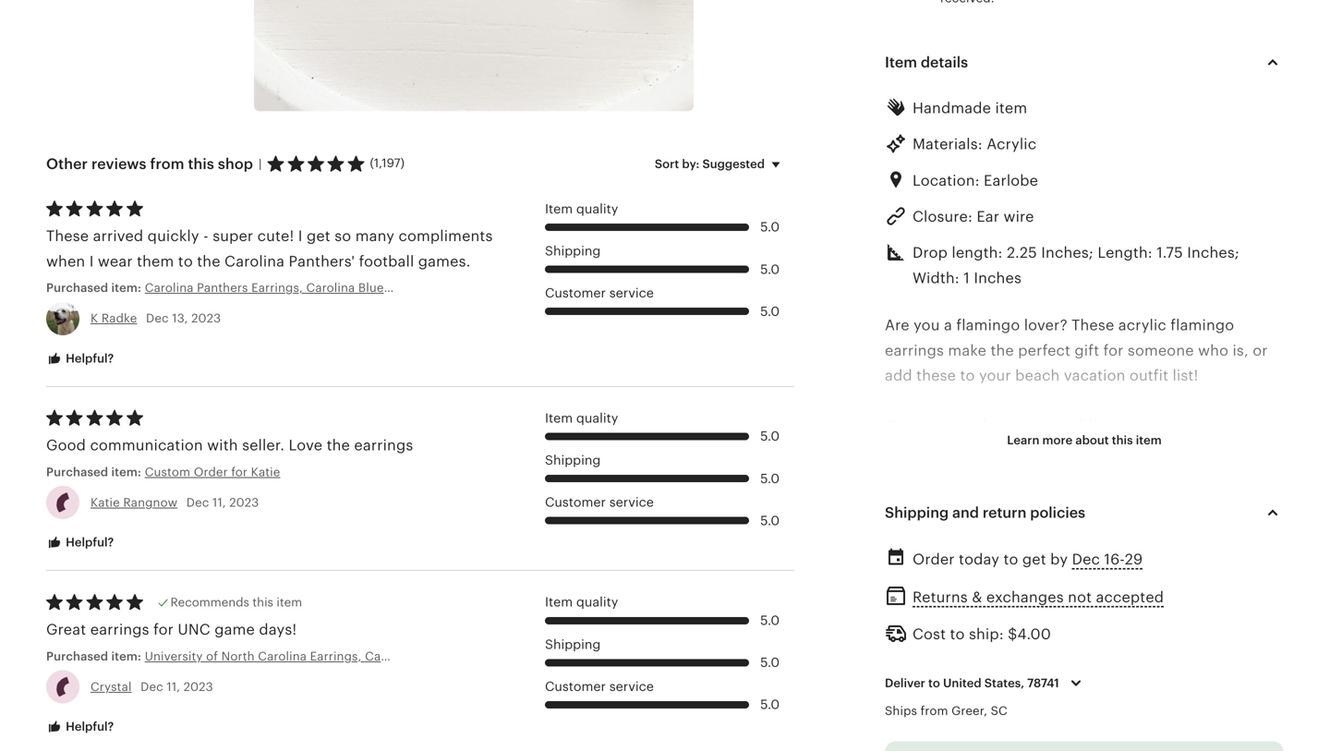 Task type: locate. For each thing, give the bounding box(es) containing it.
learn more about this item
[[1008, 434, 1163, 447]]

0 vertical spatial order
[[194, 465, 228, 479]]

purchased item: custom order for katie
[[46, 465, 280, 479]]

service
[[610, 286, 654, 300], [610, 495, 654, 510], [610, 679, 654, 694]]

1 vertical spatial order
[[913, 551, 955, 568]]

0 vertical spatial item quality
[[545, 201, 619, 216]]

0 horizontal spatial inches;
[[1042, 245, 1094, 261]]

of inside these are only available in limited quantities. due to the handmade nature of this item, pattern placement may vary.
[[1044, 619, 1059, 635]]

ship:
[[970, 626, 1004, 643]]

purchased down "when"
[[46, 281, 108, 295]]

a up make
[[945, 317, 953, 334]]

helpful? down the katie rangnow link
[[63, 536, 114, 550]]

from
[[150, 156, 184, 172], [921, 704, 949, 718]]

1 vertical spatial outfit
[[920, 744, 959, 751]]

1 vertical spatial customer
[[545, 495, 606, 510]]

outfit down acrylic)? on the right
[[920, 744, 959, 751]]

1 quality from the top
[[577, 201, 619, 216]]

deliver to united states, 78741
[[885, 676, 1060, 690]]

shop
[[218, 156, 253, 172]]

coral
[[1024, 443, 1061, 459]]

these up gift
[[1072, 317, 1115, 334]]

1 vertical spatial perfect
[[1133, 719, 1186, 736]]

for inside are you a flamingo lover? these acrylic flamingo earrings make the perfect gift for someone who is, or add these to your beach vacation outfit list!
[[1104, 342, 1124, 359]]

1 vertical spatial item
[[1137, 434, 1163, 447]]

addicting!
[[1043, 744, 1116, 751]]

earrings up hook
[[1157, 418, 1216, 434]]

get
[[307, 228, 331, 245], [1023, 551, 1047, 568]]

earrings inside this listing is for one pair of flamingo earrings in a pretty pink peachy coral acrylic with fish hook ear wires.
[[1157, 418, 1216, 434]]

highly
[[994, 744, 1039, 751]]

2 horizontal spatial flamingo
[[1171, 317, 1235, 334]]

1 vertical spatial 11,
[[167, 680, 180, 694]]

1 item quality from the top
[[545, 201, 619, 216]]

the down leather
[[1106, 719, 1129, 736]]

item quality
[[545, 201, 619, 216], [545, 411, 619, 426], [545, 595, 619, 610]]

acrylic inside this listing is for one pair of flamingo earrings in a pretty pink peachy coral acrylic with fish hook ear wires.
[[1065, 443, 1113, 459]]

2 vertical spatial quality
[[577, 595, 619, 610]]

to down make
[[961, 367, 976, 384]]

purchased for great
[[46, 650, 108, 663]]

the up 'may'
[[885, 619, 909, 635]]

you inside are you a flamingo lover? these acrylic flamingo earrings make the perfect gift for someone who is, or add these to your beach vacation outfit list!
[[914, 317, 941, 334]]

these up cost
[[885, 594, 928, 610]]

2 vertical spatial customer
[[545, 679, 606, 694]]

quality for earrings
[[577, 411, 619, 426]]

1 horizontal spatial 11,
[[213, 496, 226, 510]]

helpful? button down "crystal"
[[32, 710, 128, 745]]

to
[[178, 253, 193, 270], [961, 367, 976, 384], [1004, 551, 1019, 568], [1246, 594, 1260, 610], [951, 626, 965, 643], [929, 676, 941, 690], [979, 694, 993, 711], [1267, 719, 1282, 736]]

get left "by"
[[1023, 551, 1047, 568]]

the inside 'are you new to cork and leather earrings (and now acrylic)? they are lightweight, the perfect accessory to any outfit and highly addicting!'
[[1106, 719, 1129, 736]]

handmade item
[[913, 100, 1028, 116]]

location: earlobe
[[913, 172, 1039, 189]]

1 vertical spatial a
[[1237, 418, 1246, 434]]

of
[[1070, 418, 1085, 434], [1044, 619, 1059, 635]]

flamingo for in
[[1089, 418, 1153, 434]]

quickly
[[148, 228, 199, 245]]

helpful? button for these arrived quickly - super cute! i get so many compliments when i wear them to the carolina panthers' football games.
[[32, 342, 128, 376]]

perfect down 'lover?'
[[1019, 342, 1071, 359]]

0 vertical spatial helpful? button
[[32, 342, 128, 376]]

0 horizontal spatial perfect
[[1019, 342, 1071, 359]]

flamingo up make
[[957, 317, 1021, 334]]

a inside this listing is for one pair of flamingo earrings in a pretty pink peachy coral acrylic with fish hook ear wires.
[[1237, 418, 1246, 434]]

0 horizontal spatial a
[[945, 317, 953, 334]]

2 vertical spatial helpful? button
[[32, 710, 128, 745]]

13,
[[172, 312, 188, 326]]

in inside this listing is for one pair of flamingo earrings in a pretty pink peachy coral acrylic with fish hook ear wires.
[[1220, 418, 1233, 434]]

and inside dropdown button
[[953, 504, 980, 521]]

deliver
[[885, 676, 926, 690]]

are inside 'are you new to cork and leather earrings (and now acrylic)? they are lightweight, the perfect accessory to any outfit and highly addicting!'
[[885, 694, 910, 711]]

quantities.
[[1133, 594, 1209, 610]]

earrings inside 'are you new to cork and leather earrings (and now acrylic)? they are lightweight, the perfect accessory to any outfit and highly addicting!'
[[1119, 694, 1178, 711]]

not
[[1069, 589, 1093, 606]]

get left 'so'
[[307, 228, 331, 245]]

pretty
[[885, 443, 929, 459]]

katie down seller.
[[251, 465, 280, 479]]

0 vertical spatial are
[[932, 594, 955, 610]]

4.00
[[1018, 626, 1052, 643]]

earrings right love
[[354, 437, 414, 454]]

2 vertical spatial item quality
[[545, 595, 619, 610]]

in left "limited"
[[1061, 594, 1075, 610]]

3 helpful? from the top
[[63, 720, 114, 734]]

with inside this listing is for one pair of flamingo earrings in a pretty pink peachy coral acrylic with fish hook ear wires.
[[1117, 443, 1148, 459]]

this inside these are only available in limited quantities. due to the handmade nature of this item, pattern placement may vary.
[[1063, 619, 1089, 635]]

0 horizontal spatial acrylic
[[885, 518, 935, 535]]

hook
[[1182, 443, 1218, 459]]

the up your
[[991, 342, 1015, 359]]

2023 right the 13,
[[191, 312, 221, 326]]

1 vertical spatial helpful? button
[[32, 526, 128, 560]]

0 vertical spatial in
[[1220, 418, 1233, 434]]

and down they
[[963, 744, 990, 751]]

1 horizontal spatial these
[[885, 594, 928, 610]]

item for good communication with seller. love the earrings
[[545, 411, 573, 426]]

to right accessory
[[1267, 719, 1282, 736]]

outfit down someone
[[1130, 367, 1169, 384]]

customer service for earrings
[[545, 495, 654, 510]]

item: for earrings
[[111, 650, 141, 663]]

0 horizontal spatial item
[[277, 596, 302, 610]]

item quality for i
[[545, 201, 619, 216]]

1 vertical spatial item:
[[111, 465, 141, 479]]

lover?
[[1025, 317, 1068, 334]]

1 horizontal spatial are
[[989, 719, 1012, 736]]

1 vertical spatial these
[[1072, 317, 1115, 334]]

1 vertical spatial are
[[989, 719, 1012, 736]]

you up acrylic)? on the right
[[914, 694, 941, 711]]

learn more about this item button
[[994, 424, 1176, 457]]

these for wear
[[46, 228, 89, 245]]

0 horizontal spatial in
[[1061, 594, 1075, 610]]

2 service from the top
[[610, 495, 654, 510]]

item inside 'dropdown button'
[[885, 54, 918, 71]]

2 you from the top
[[914, 694, 941, 711]]

for right is
[[983, 418, 1003, 434]]

shipping and return policies
[[885, 504, 1086, 521]]

are up handmade
[[932, 594, 955, 610]]

1 helpful? button from the top
[[32, 342, 128, 376]]

3 helpful? button from the top
[[32, 710, 128, 745]]

1 purchased item: from the top
[[46, 281, 145, 295]]

flamingo up who
[[1171, 317, 1235, 334]]

inches; right 2.25
[[1042, 245, 1094, 261]]

1 vertical spatial quality
[[577, 411, 619, 426]]

1 you from the top
[[914, 317, 941, 334]]

these up "when"
[[46, 228, 89, 245]]

order down good communication with seller. love the earrings
[[194, 465, 228, 479]]

item up materials: acrylic
[[996, 100, 1028, 116]]

3 purchased from the top
[[46, 650, 108, 663]]

good
[[46, 437, 86, 454]]

11, down great earrings for unc game days!
[[167, 680, 180, 694]]

0 horizontal spatial acrylic
[[1065, 443, 1113, 459]]

compliments
[[399, 228, 493, 245]]

2023 for -
[[191, 312, 221, 326]]

1 horizontal spatial flamingo
[[1089, 418, 1153, 434]]

1 vertical spatial 2023
[[229, 496, 259, 510]]

3 customer service from the top
[[545, 679, 654, 694]]

with
[[207, 437, 238, 454], [1117, 443, 1148, 459]]

inches
[[975, 270, 1022, 286]]

0 vertical spatial purchased
[[46, 281, 108, 295]]

arrived
[[93, 228, 144, 245]]

4 5.0 from the top
[[761, 429, 780, 444]]

0 vertical spatial quality
[[577, 201, 619, 216]]

0 horizontal spatial outfit
[[920, 744, 959, 751]]

0 vertical spatial get
[[307, 228, 331, 245]]

1 vertical spatial you
[[914, 694, 941, 711]]

perfect down "(and"
[[1133, 719, 1186, 736]]

0 horizontal spatial katie
[[91, 496, 120, 510]]

k
[[91, 312, 98, 326]]

purchased item: up "crystal"
[[46, 650, 145, 663]]

1 horizontal spatial from
[[921, 704, 949, 718]]

2.25"
[[1019, 543, 1055, 560]]

1 horizontal spatial outfit
[[1130, 367, 1169, 384]]

2 customer from the top
[[545, 495, 606, 510]]

helpful? down "crystal"
[[63, 720, 114, 734]]

item quality for earrings
[[545, 411, 619, 426]]

pattern
[[1134, 619, 1187, 635]]

to right today
[[1004, 551, 1019, 568]]

the down -
[[197, 253, 221, 270]]

1 horizontal spatial item
[[996, 100, 1028, 116]]

materials: acrylic
[[913, 136, 1037, 153]]

2 vertical spatial and
[[963, 744, 990, 751]]

for right gift
[[1104, 342, 1124, 359]]

1 are from the top
[[885, 317, 910, 334]]

game
[[215, 622, 255, 638]]

2023 down unc
[[184, 680, 213, 694]]

earrings up add
[[885, 342, 945, 359]]

1 vertical spatial i
[[89, 253, 94, 270]]

are up add
[[885, 317, 910, 334]]

wires.
[[885, 468, 928, 485]]

purchased for these
[[46, 281, 108, 295]]

0 vertical spatial are
[[885, 317, 910, 334]]

helpful? button down the katie rangnow link
[[32, 526, 128, 560]]

you down "width:"
[[914, 317, 941, 334]]

1 horizontal spatial get
[[1023, 551, 1047, 568]]

these inside the these arrived quickly - super cute! i get so many compliments when i wear them to the carolina panthers' football games.
[[46, 228, 89, 245]]

0 vertical spatial service
[[610, 286, 654, 300]]

item up days!
[[277, 596, 302, 610]]

purchased down great
[[46, 650, 108, 663]]

0 vertical spatial outfit
[[1130, 367, 1169, 384]]

2 5.0 from the top
[[761, 262, 780, 277]]

3 item: from the top
[[111, 650, 141, 663]]

this down not
[[1063, 619, 1089, 635]]

2 are from the top
[[885, 694, 910, 711]]

with left the fish
[[1117, 443, 1148, 459]]

are for are you new to cork and leather earrings (and now acrylic)? they are lightweight, the perfect accessory to any outfit and highly addicting!
[[885, 694, 910, 711]]

quality
[[577, 201, 619, 216], [577, 411, 619, 426], [577, 595, 619, 610]]

these inside these are only available in limited quantities. due to the handmade nature of this item, pattern placement may vary.
[[885, 594, 928, 610]]

you
[[914, 317, 941, 334], [914, 694, 941, 711]]

item left hook
[[1137, 434, 1163, 447]]

to right due at right bottom
[[1246, 594, 1260, 610]]

0 vertical spatial these
[[46, 228, 89, 245]]

and down 78741
[[1033, 694, 1060, 711]]

recommends
[[171, 596, 250, 610]]

0 horizontal spatial get
[[307, 228, 331, 245]]

in
[[1220, 418, 1233, 434], [1061, 594, 1075, 610]]

helpful? down k
[[63, 352, 114, 365]]

2 customer service from the top
[[545, 495, 654, 510]]

0 horizontal spatial i
[[89, 253, 94, 270]]

cute!
[[258, 228, 294, 245]]

with left seller.
[[207, 437, 238, 454]]

1 service from the top
[[610, 286, 654, 300]]

0 horizontal spatial 11,
[[167, 680, 180, 694]]

1 horizontal spatial with
[[1117, 443, 1148, 459]]

0 vertical spatial a
[[945, 317, 953, 334]]

this up days!
[[253, 596, 274, 610]]

1 inches; from the left
[[1042, 245, 1094, 261]]

1 purchased from the top
[[46, 281, 108, 295]]

5 5.0 from the top
[[761, 471, 780, 486]]

of right "pair"
[[1070, 418, 1085, 434]]

2 vertical spatial helpful?
[[63, 720, 114, 734]]

0 vertical spatial perfect
[[1019, 342, 1071, 359]]

2 vertical spatial service
[[610, 679, 654, 694]]

are inside 'are you new to cork and leather earrings (and now acrylic)? they are lightweight, the perfect accessory to any outfit and highly addicting!'
[[989, 719, 1012, 736]]

recommends this item
[[171, 596, 302, 610]]

helpful? button down k
[[32, 342, 128, 376]]

1 vertical spatial acrylic
[[885, 518, 935, 535]]

1 horizontal spatial i
[[298, 228, 303, 245]]

are inside are you a flamingo lover? these acrylic flamingo earrings make the perfect gift for someone who is, or add these to your beach vacation outfit list!
[[885, 317, 910, 334]]

1 customer service from the top
[[545, 286, 654, 300]]

about
[[1076, 434, 1110, 447]]

to left the united
[[929, 676, 941, 690]]

1 horizontal spatial a
[[1237, 418, 1246, 434]]

for
[[1104, 342, 1124, 359], [983, 418, 1003, 434], [231, 465, 248, 479], [154, 622, 174, 638]]

purchased
[[46, 281, 108, 295], [46, 465, 108, 479], [46, 650, 108, 663]]

2 helpful? button from the top
[[32, 526, 128, 560]]

this listing is for one pair of flamingo earrings in a pretty pink peachy coral acrylic with fish hook ear wires.
[[885, 418, 1246, 485]]

0 vertical spatial helpful?
[[63, 352, 114, 365]]

3 item quality from the top
[[545, 595, 619, 610]]

dec
[[146, 312, 169, 326], [187, 496, 209, 510], [1073, 551, 1101, 568], [141, 680, 163, 694]]

to down quickly
[[178, 253, 193, 270]]

2 purchased item: from the top
[[46, 650, 145, 663]]

1 vertical spatial and
[[1033, 694, 1060, 711]]

1 horizontal spatial acrylic
[[1119, 317, 1167, 334]]

i right cute!
[[298, 228, 303, 245]]

these inside are you a flamingo lover? these acrylic flamingo earrings make the perfect gift for someone who is, or add these to your beach vacation outfit list!
[[1072, 317, 1115, 334]]

2 quality from the top
[[577, 411, 619, 426]]

earrings inside are you a flamingo lover? these acrylic flamingo earrings make the perfect gift for someone who is, or add these to your beach vacation outfit list!
[[885, 342, 945, 359]]

returns
[[913, 589, 968, 606]]

customer service
[[545, 286, 654, 300], [545, 495, 654, 510], [545, 679, 654, 694]]

from up acrylic)? on the right
[[921, 704, 949, 718]]

in up ear
[[1220, 418, 1233, 434]]

earrings left "(and"
[[1119, 694, 1178, 711]]

1 horizontal spatial acrylic
[[987, 136, 1037, 153]]

for down good communication with seller. love the earrings
[[231, 465, 248, 479]]

customer for i
[[545, 286, 606, 300]]

you inside 'are you new to cork and leather earrings (and now acrylic)? they are lightweight, the perfect accessory to any outfit and highly addicting!'
[[914, 694, 941, 711]]

the right love
[[327, 437, 350, 454]]

0 vertical spatial 2023
[[191, 312, 221, 326]]

1 horizontal spatial inches;
[[1188, 245, 1240, 261]]

1 horizontal spatial order
[[913, 551, 955, 568]]

0 vertical spatial purchased item:
[[46, 281, 145, 295]]

and left the return
[[953, 504, 980, 521]]

length:
[[952, 245, 1003, 261]]

1 vertical spatial item quality
[[545, 411, 619, 426]]

0 vertical spatial customer
[[545, 286, 606, 300]]

peachy
[[968, 443, 1020, 459]]

item: up the katie rangnow link
[[111, 465, 141, 479]]

8 5.0 from the top
[[761, 655, 780, 670]]

from right reviews
[[150, 156, 184, 172]]

1 horizontal spatial of
[[1070, 418, 1085, 434]]

placement
[[1191, 619, 1268, 635]]

0 vertical spatial and
[[953, 504, 980, 521]]

1 helpful? from the top
[[63, 352, 114, 365]]

returns & exchanges not accepted
[[913, 589, 1165, 606]]

1 vertical spatial get
[[1023, 551, 1047, 568]]

1 horizontal spatial in
[[1220, 418, 1233, 434]]

1 item: from the top
[[111, 281, 141, 295]]

1 vertical spatial katie
[[91, 496, 120, 510]]

2.25
[[1007, 245, 1038, 261]]

purchased item: up k
[[46, 281, 145, 295]]

is
[[967, 418, 979, 434]]

shipping and return policies button
[[869, 491, 1301, 535]]

purchased down good
[[46, 465, 108, 479]]

item:
[[111, 281, 141, 295], [111, 465, 141, 479], [111, 650, 141, 663]]

acrylic up approximate
[[885, 518, 935, 535]]

11, down good communication with seller. love the earrings
[[213, 496, 226, 510]]

item: up "crystal"
[[111, 650, 141, 663]]

policies
[[1031, 504, 1086, 521]]

2 horizontal spatial these
[[1072, 317, 1115, 334]]

2 vertical spatial these
[[885, 594, 928, 610]]

are down sc
[[989, 719, 1012, 736]]

katie left rangnow
[[91, 496, 120, 510]]

shipping for good communication with seller. love the earrings
[[545, 453, 601, 468]]

accessory
[[1190, 719, 1263, 736]]

helpful? for these
[[63, 352, 114, 365]]

of down 'returns & exchanges not accepted' button
[[1044, 619, 1059, 635]]

inches; right 1.75
[[1188, 245, 1240, 261]]

0 vertical spatial item:
[[111, 281, 141, 295]]

flamingo inside this listing is for one pair of flamingo earrings in a pretty pink peachy coral acrylic with fish hook ear wires.
[[1089, 418, 1153, 434]]

they
[[950, 719, 985, 736]]

6 5.0 from the top
[[761, 513, 780, 528]]

1 vertical spatial purchased
[[46, 465, 108, 479]]

customer for earrings
[[545, 495, 606, 510]]

2 item: from the top
[[111, 465, 141, 479]]

item: down wear
[[111, 281, 141, 295]]

1 vertical spatial customer service
[[545, 495, 654, 510]]

cost to ship: $ 4.00
[[913, 626, 1052, 643]]

flamingo up the fish
[[1089, 418, 1153, 434]]

are down deliver
[[885, 694, 910, 711]]

a up ear
[[1237, 418, 1246, 434]]

this right the "about"
[[1113, 434, 1134, 447]]

1 vertical spatial purchased item:
[[46, 650, 145, 663]]

helpful? button for good communication with seller. love the earrings
[[32, 526, 128, 560]]

2 vertical spatial purchased
[[46, 650, 108, 663]]

lightweight,
[[1016, 719, 1102, 736]]

(1,197)
[[370, 156, 405, 170]]

1 5.0 from the top
[[761, 220, 780, 234]]

order up returns
[[913, 551, 955, 568]]

0 vertical spatial katie
[[251, 465, 280, 479]]

these
[[46, 228, 89, 245], [1072, 317, 1115, 334], [885, 594, 928, 610]]

78741
[[1028, 676, 1060, 690]]

a inside are you a flamingo lover? these acrylic flamingo earrings make the perfect gift for someone who is, or add these to your beach vacation outfit list!
[[945, 317, 953, 334]]

shipping for great earrings for unc game days!
[[545, 637, 601, 652]]

0 vertical spatial acrylic
[[1119, 317, 1167, 334]]

3 service from the top
[[610, 679, 654, 694]]

dec down custom
[[187, 496, 209, 510]]

item details
[[885, 54, 969, 71]]

outfit inside are you a flamingo lover? these acrylic flamingo earrings make the perfect gift for someone who is, or add these to your beach vacation outfit list!
[[1130, 367, 1169, 384]]

0 vertical spatial you
[[914, 317, 941, 334]]

0 horizontal spatial these
[[46, 228, 89, 245]]

sc
[[991, 704, 1008, 718]]

1 vertical spatial acrylic
[[1065, 443, 1113, 459]]

1 customer from the top
[[545, 286, 606, 300]]

0 vertical spatial from
[[150, 156, 184, 172]]

helpful? for good
[[63, 536, 114, 550]]

flamingo
[[957, 317, 1021, 334], [1171, 317, 1235, 334], [1089, 418, 1153, 434]]

0 horizontal spatial order
[[194, 465, 228, 479]]

|
[[259, 157, 262, 171]]

2 helpful? from the top
[[63, 536, 114, 550]]

helpful?
[[63, 352, 114, 365], [63, 536, 114, 550], [63, 720, 114, 734]]

0 vertical spatial of
[[1070, 418, 1085, 434]]

1 horizontal spatial katie
[[251, 465, 280, 479]]

katie
[[251, 465, 280, 479], [91, 496, 120, 510]]

2 item quality from the top
[[545, 411, 619, 426]]

dec left the 13,
[[146, 312, 169, 326]]

i left wear
[[89, 253, 94, 270]]

them
[[137, 253, 174, 270]]

2 vertical spatial customer service
[[545, 679, 654, 694]]

2023 down custom order for katie link at the bottom left of the page
[[229, 496, 259, 510]]

1 vertical spatial from
[[921, 704, 949, 718]]

acrylic up earlobe on the right of page
[[987, 136, 1037, 153]]

acrylic
[[987, 136, 1037, 153], [885, 518, 935, 535]]

days!
[[259, 622, 297, 638]]



Task type: vqa. For each thing, say whether or not it's contained in the screenshot.
178 items
no



Task type: describe. For each thing, give the bounding box(es) containing it.
2 purchased from the top
[[46, 465, 108, 479]]

flamingo for make
[[1171, 317, 1235, 334]]

or
[[1254, 342, 1269, 359]]

nature
[[994, 619, 1040, 635]]

16-
[[1105, 551, 1126, 568]]

earrings right great
[[90, 622, 149, 638]]

love
[[289, 437, 323, 454]]

today
[[959, 551, 1000, 568]]

&
[[973, 589, 983, 606]]

when
[[46, 253, 85, 270]]

these are only available in limited quantities. due to the handmade nature of this item, pattern placement may vary.
[[885, 594, 1268, 661]]

football
[[359, 253, 414, 270]]

is,
[[1233, 342, 1249, 359]]

are for are you a flamingo lover? these acrylic flamingo earrings make the perfect gift for someone who is, or add these to your beach vacation outfit list!
[[885, 317, 910, 334]]

for inside this listing is for one pair of flamingo earrings in a pretty pink peachy coral acrylic with fish hook ear wires.
[[983, 418, 1003, 434]]

new
[[945, 694, 974, 711]]

super
[[213, 228, 254, 245]]

for left unc
[[154, 622, 174, 638]]

to inside these are only available in limited quantities. due to the handmade nature of this item, pattern placement may vary.
[[1246, 594, 1260, 610]]

item inside dropdown button
[[1137, 434, 1163, 447]]

9 5.0 from the top
[[761, 698, 780, 712]]

the inside these are only available in limited quantities. due to the handmade nature of this item, pattern placement may vary.
[[885, 619, 909, 635]]

rangnow
[[123, 496, 178, 510]]

more
[[1043, 434, 1073, 447]]

gift
[[1075, 342, 1100, 359]]

0 horizontal spatial flamingo
[[957, 317, 1021, 334]]

katie rangnow link
[[91, 496, 178, 510]]

vacation
[[1065, 367, 1126, 384]]

earlobe
[[984, 172, 1039, 189]]

seller.
[[242, 437, 285, 454]]

0 vertical spatial item
[[996, 100, 1028, 116]]

handmade
[[913, 100, 992, 116]]

unc
[[178, 622, 211, 638]]

only
[[959, 594, 990, 610]]

1.75
[[1157, 245, 1184, 261]]

ear
[[1222, 443, 1245, 459]]

custom order for katie link
[[145, 464, 394, 481]]

drop
[[913, 245, 948, 261]]

due
[[1213, 594, 1242, 610]]

returns & exchanges not accepted button
[[913, 584, 1165, 611]]

$
[[1009, 626, 1018, 643]]

make
[[949, 342, 987, 359]]

to inside are you a flamingo lover? these acrylic flamingo earrings make the perfect gift for someone who is, or add these to your beach vacation outfit list!
[[961, 367, 976, 384]]

shipping inside shipping and return policies dropdown button
[[885, 504, 949, 521]]

this left shop
[[188, 156, 214, 172]]

acrylic flamingo approximate size: 2.25"
[[885, 518, 1055, 560]]

helpful? button for great earrings for unc game days!
[[32, 710, 128, 745]]

customer service for i
[[545, 286, 654, 300]]

2023 for seller.
[[229, 496, 259, 510]]

now
[[1219, 694, 1249, 711]]

purchased item: for earrings
[[46, 650, 145, 663]]

this
[[885, 418, 915, 434]]

purchased item: for arrived
[[46, 281, 145, 295]]

in inside these are only available in limited quantities. due to the handmade nature of this item, pattern placement may vary.
[[1061, 594, 1075, 610]]

available
[[994, 594, 1057, 610]]

you for a
[[914, 317, 941, 334]]

by:
[[682, 157, 700, 171]]

1
[[964, 270, 970, 286]]

united
[[944, 676, 982, 690]]

0 vertical spatial 11,
[[213, 496, 226, 510]]

crystal dec 11, 2023
[[91, 680, 213, 694]]

you for new
[[914, 694, 941, 711]]

materials:
[[913, 136, 983, 153]]

deliver to united states, 78741 button
[[872, 664, 1102, 703]]

pink
[[933, 443, 964, 459]]

item,
[[1093, 619, 1130, 635]]

suggested
[[703, 157, 765, 171]]

list!
[[1173, 367, 1199, 384]]

service for i
[[610, 286, 654, 300]]

order today to get by dec 16-29
[[913, 551, 1144, 568]]

acrylic)?
[[885, 719, 946, 736]]

2 vertical spatial item
[[277, 596, 302, 610]]

this inside dropdown button
[[1113, 434, 1134, 447]]

3 customer from the top
[[545, 679, 606, 694]]

2 inches; from the left
[[1188, 245, 1240, 261]]

radke
[[102, 312, 137, 326]]

who
[[1199, 342, 1229, 359]]

service for earrings
[[610, 495, 654, 510]]

great
[[46, 622, 86, 638]]

dec right crystal link
[[141, 680, 163, 694]]

other
[[46, 156, 88, 172]]

are inside these are only available in limited quantities. due to the handmade nature of this item, pattern placement may vary.
[[932, 594, 955, 610]]

helpful? for great
[[63, 720, 114, 734]]

the inside are you a flamingo lover? these acrylic flamingo earrings make the perfect gift for someone who is, or add these to your beach vacation outfit list!
[[991, 342, 1015, 359]]

item for great earrings for unc game days!
[[545, 595, 573, 610]]

item for these arrived quickly - super cute! i get so many compliments when i wear them to the carolina panthers' football games.
[[545, 201, 573, 216]]

drop length: 2.25 inches; length: 1.75 inches; width: 1 inches
[[913, 245, 1240, 286]]

cork
[[997, 694, 1029, 711]]

communication
[[90, 437, 203, 454]]

to up 'vary.'
[[951, 626, 965, 643]]

of inside this listing is for one pair of flamingo earrings in a pretty pink peachy coral acrylic with fish hook ear wires.
[[1070, 418, 1085, 434]]

ships
[[885, 704, 918, 718]]

the inside the these arrived quickly - super cute! i get so many compliments when i wear them to the carolina panthers' football games.
[[197, 253, 221, 270]]

other reviews from this shop
[[46, 156, 253, 172]]

wear
[[98, 253, 133, 270]]

3 quality from the top
[[577, 595, 619, 610]]

acrylic inside acrylic flamingo approximate size: 2.25"
[[885, 518, 935, 535]]

custom
[[145, 465, 191, 479]]

these for this
[[885, 594, 928, 610]]

any
[[885, 744, 916, 751]]

vary.
[[920, 644, 954, 661]]

outfit inside 'are you new to cork and leather earrings (and now acrylic)? they are lightweight, the perfect accessory to any outfit and highly addicting!'
[[920, 744, 959, 751]]

item: for arrived
[[111, 281, 141, 295]]

these arrived quickly - super cute! i get so many compliments when i wear them to the carolina panthers' football games.
[[46, 228, 493, 270]]

katie rangnow dec 11, 2023
[[91, 496, 259, 510]]

2 vertical spatial 2023
[[184, 680, 213, 694]]

to inside dropdown button
[[929, 676, 941, 690]]

acrylic inside are you a flamingo lover? these acrylic flamingo earrings make the perfect gift for someone who is, or add these to your beach vacation outfit list!
[[1119, 317, 1167, 334]]

limited
[[1079, 594, 1129, 610]]

wire
[[1004, 208, 1035, 225]]

sort by: suggested
[[655, 157, 765, 171]]

0 vertical spatial i
[[298, 228, 303, 245]]

get inside the these arrived quickly - super cute! i get so many compliments when i wear them to the carolina panthers' football games.
[[307, 228, 331, 245]]

quality for i
[[577, 201, 619, 216]]

return
[[983, 504, 1027, 521]]

0 horizontal spatial with
[[207, 437, 238, 454]]

carolina
[[225, 253, 285, 270]]

k radke dec 13, 2023
[[91, 312, 221, 326]]

7 5.0 from the top
[[761, 613, 780, 628]]

to inside the these arrived quickly - super cute! i get so many compliments when i wear them to the carolina panthers' football games.
[[178, 253, 193, 270]]

perfect inside 'are you new to cork and leather earrings (and now acrylic)? they are lightweight, the perfect accessory to any outfit and highly addicting!'
[[1133, 719, 1186, 736]]

may
[[885, 644, 916, 661]]

0 horizontal spatial from
[[150, 156, 184, 172]]

listing
[[919, 418, 963, 434]]

dec 16-29 button
[[1073, 546, 1144, 573]]

flamingo
[[939, 518, 1006, 535]]

accepted
[[1097, 589, 1165, 606]]

dec right "by"
[[1073, 551, 1101, 568]]

your
[[980, 367, 1012, 384]]

approximate
[[885, 543, 978, 560]]

ships from greer, sc
[[885, 704, 1008, 718]]

beach
[[1016, 367, 1061, 384]]

reviews
[[91, 156, 147, 172]]

to down deliver to united states, 78741
[[979, 694, 993, 711]]

good communication with seller. love the earrings
[[46, 437, 414, 454]]

perfect inside are you a flamingo lover? these acrylic flamingo earrings make the perfect gift for someone who is, or add these to your beach vacation outfit list!
[[1019, 342, 1071, 359]]

3 5.0 from the top
[[761, 304, 780, 319]]

shipping for these arrived quickly - super cute! i get so many compliments when i wear them to the carolina panthers' football games.
[[545, 244, 601, 258]]



